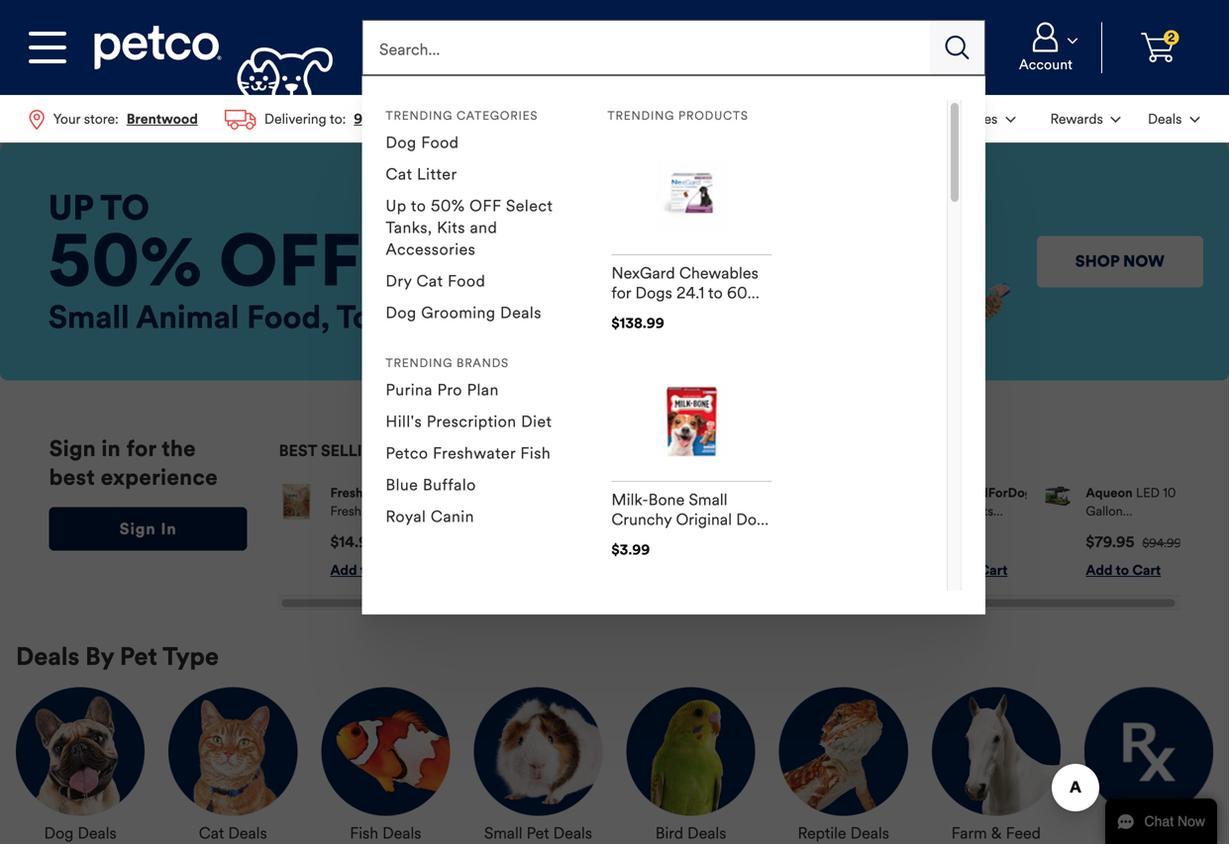 Task type: locate. For each thing, give the bounding box(es) containing it.
dog deals image
[[16, 688, 145, 817]]

0 horizontal spatial cat
[[199, 824, 224, 844]]

bird
[[656, 824, 683, 844]]

1 horizontal spatial sign
[[120, 519, 156, 539]]

up
[[386, 196, 407, 216]]

$79.95 $94.99
[[1086, 533, 1182, 552]]

trending up purina
[[386, 356, 453, 371]]

trending down search search field
[[608, 108, 675, 123]]

dog down dog deals image
[[44, 824, 74, 844]]

pet right small
[[527, 824, 549, 844]]

dog for dog food
[[386, 133, 417, 153]]

kits
[[437, 218, 465, 238]]

type
[[163, 642, 219, 673]]

prescription
[[427, 412, 517, 432]]

1 $14.99 from the left
[[330, 533, 377, 552]]

cat deals
[[199, 824, 267, 844]]

fish down diet
[[520, 444, 551, 464]]

1 horizontal spatial carat down icon 13 button
[[1031, 97, 1133, 141]]

2 vertical spatial dog
[[44, 824, 74, 844]]

trending
[[386, 108, 453, 123], [608, 108, 675, 123], [386, 356, 453, 371]]

deals by pet type
[[16, 642, 219, 673]]

trending for purina pro plan
[[386, 356, 453, 371]]

sign up the best
[[49, 435, 96, 463]]

0 horizontal spatial carat down icon 13 button
[[934, 97, 1027, 141]]

0 horizontal spatial carat down icon 13 button
[[998, 22, 1094, 73]]

list containing $14.99
[[279, 469, 1182, 611]]

1 vertical spatial food
[[448, 271, 486, 291]]

dog deals link
[[44, 817, 117, 844]]

1 horizontal spatial $14.99 list item
[[586, 485, 720, 580]]

0 horizontal spatial products
[[390, 441, 477, 461]]

reptile deals link
[[798, 817, 889, 844]]

1 horizontal spatial products
[[679, 108, 749, 123]]

2 vertical spatial cat
[[199, 824, 224, 844]]

$79.95
[[1086, 533, 1135, 552]]

and
[[470, 218, 497, 238]]

0 horizontal spatial $14.99 list item
[[279, 485, 413, 580]]

canin
[[431, 507, 474, 527]]

carat down icon 13 button right 'search' icon
[[998, 22, 1094, 73]]

bird deals image
[[627, 688, 755, 817]]

the
[[162, 435, 196, 463]]

2 horizontal spatial cat
[[417, 271, 443, 291]]

purina pro plan link
[[386, 380, 499, 400]]

feed
[[1006, 824, 1041, 844]]

sign inside button
[[120, 519, 156, 539]]

bird deals
[[656, 824, 726, 844]]

cat up up
[[386, 164, 412, 184]]

trending up dog food
[[386, 108, 453, 123]]

0 vertical spatial sign
[[49, 435, 96, 463]]

dog grooming deals
[[386, 303, 542, 323]]

blue buffalo
[[386, 475, 476, 495]]

sign inside "sign in for the best experience"
[[49, 435, 96, 463]]

sign
[[49, 435, 96, 463], [120, 519, 156, 539]]

pharmacy
[[1114, 824, 1184, 844]]

up to 50% off select tanks, kits and accessories link
[[386, 196, 553, 260]]

0 horizontal spatial fish
[[350, 824, 378, 844]]

$79.95 list item
[[1046, 485, 1182, 580]]

farm and feed deals image
[[932, 688, 1061, 817]]

1 horizontal spatial pet
[[527, 824, 549, 844]]

dog down dry
[[386, 303, 417, 323]]

tanks,
[[386, 218, 432, 238]]

carat down icon 13 button
[[998, 22, 1094, 73], [1137, 97, 1211, 141]]

dog deals
[[44, 824, 117, 844]]

sign in for the best experience
[[49, 435, 218, 491]]

list
[[16, 95, 408, 143], [932, 95, 1213, 143], [279, 469, 1182, 611]]

cat litter link
[[386, 164, 457, 184]]

deals
[[500, 303, 542, 323], [16, 642, 79, 673], [78, 824, 117, 844], [228, 824, 267, 844], [382, 824, 421, 844], [553, 824, 592, 844], [687, 824, 726, 844], [850, 824, 889, 844], [977, 843, 1016, 845]]

blue
[[386, 475, 418, 495]]

experience
[[101, 464, 218, 491]]

fish
[[520, 444, 551, 464], [350, 824, 378, 844]]

farm
[[952, 824, 987, 844]]

food
[[421, 133, 459, 153], [448, 271, 486, 291]]

search image
[[946, 36, 969, 59]]

dog inside dog deals link
[[44, 824, 74, 844]]

cat down cat deals image
[[199, 824, 224, 844]]

0 vertical spatial pet
[[120, 642, 157, 673]]

fish deals
[[350, 824, 421, 844]]

sign left "in"
[[120, 519, 156, 539]]

cat
[[386, 164, 412, 184], [417, 271, 443, 291], [199, 824, 224, 844]]

trending categories
[[386, 108, 538, 123]]

dog food link
[[386, 133, 459, 153]]

products
[[679, 108, 749, 123], [390, 441, 477, 461]]

pet right by
[[120, 642, 157, 673]]

reptile deals image
[[779, 688, 908, 817]]

1 horizontal spatial cat
[[386, 164, 412, 184]]

0 vertical spatial fish
[[520, 444, 551, 464]]

sign in
[[120, 519, 177, 539]]

0 horizontal spatial $14.99
[[330, 533, 377, 552]]

1 vertical spatial pet
[[527, 824, 549, 844]]

by
[[85, 642, 114, 673]]

2
[[1168, 30, 1175, 45]]

deals inside farm & feed deals
[[977, 843, 1016, 845]]

products up 'blue buffalo' link
[[390, 441, 477, 461]]

1 vertical spatial carat down icon 13 button
[[1137, 97, 1211, 141]]

best
[[279, 441, 317, 461]]

reptile
[[798, 824, 846, 844]]

cat right dry
[[417, 271, 443, 291]]

0 vertical spatial carat down icon 13 button
[[998, 22, 1094, 73]]

farm & feed deals
[[952, 824, 1041, 845]]

food up "litter"
[[421, 133, 459, 153]]

1 horizontal spatial fish
[[520, 444, 551, 464]]

dog up "cat litter"
[[386, 133, 417, 153]]

1 horizontal spatial $14.99
[[633, 533, 681, 552]]

0 vertical spatial dog
[[386, 133, 417, 153]]

$94.99
[[1143, 536, 1182, 551]]

hill's prescription diet
[[386, 412, 552, 432]]

plan
[[467, 380, 499, 400]]

products down search search field
[[679, 108, 749, 123]]

carat down icon 13 button
[[934, 97, 1027, 141], [1031, 97, 1133, 141]]

fish down fish deals image
[[350, 824, 378, 844]]

$14.99
[[330, 533, 377, 552], [633, 533, 681, 552]]

0 horizontal spatial pet
[[120, 642, 157, 673]]

purina pro plan
[[386, 380, 499, 400]]

carat down icon 13 button down the 2 link
[[1137, 97, 1211, 141]]

cat for cat litter
[[386, 164, 412, 184]]

fish deals image
[[321, 688, 450, 817]]

1 $14.99 list item from the left
[[279, 485, 413, 580]]

pet
[[120, 642, 157, 673], [527, 824, 549, 844]]

freshwater
[[433, 444, 516, 464]]

0 vertical spatial cat
[[386, 164, 412, 184]]

1 vertical spatial cat
[[417, 271, 443, 291]]

small
[[484, 824, 523, 844]]

trending brands
[[386, 356, 509, 371]]

$10.99
[[933, 533, 980, 552]]

1 vertical spatial dog
[[386, 303, 417, 323]]

food up the dog grooming deals
[[448, 271, 486, 291]]

dog
[[386, 133, 417, 153], [386, 303, 417, 323], [44, 824, 74, 844]]

0 horizontal spatial sign
[[49, 435, 96, 463]]

dry
[[386, 271, 412, 291]]

carat down icon 13 image
[[1068, 38, 1078, 44], [1006, 117, 1016, 123], [1111, 117, 1121, 123], [1190, 117, 1200, 123]]

up to 50% off select tanks, kits and accessories
[[386, 196, 553, 260]]

$14.99 list item
[[279, 485, 413, 580], [586, 485, 720, 580]]

sign in button
[[49, 508, 247, 551]]

petco freshwater fish link
[[386, 444, 551, 464]]

1 vertical spatial sign
[[120, 519, 156, 539]]

dog grooming deals link
[[386, 303, 542, 323]]



Task type: vqa. For each thing, say whether or not it's contained in the screenshot.
the 2
yes



Task type: describe. For each thing, give the bounding box(es) containing it.
trending products
[[608, 108, 749, 123]]

1 horizontal spatial carat down icon 13 button
[[1137, 97, 1211, 141]]

royal
[[386, 507, 426, 527]]

purina
[[386, 380, 433, 400]]

grooming
[[421, 303, 496, 323]]

fish deals link
[[350, 817, 421, 844]]

Search search field
[[362, 20, 930, 75]]

small pet deals link
[[484, 817, 592, 844]]

pet inside small pet deals link
[[527, 824, 549, 844]]

royal canin
[[386, 507, 474, 527]]

sign for sign in
[[120, 519, 156, 539]]

2 $14.99 from the left
[[633, 533, 681, 552]]

reptile deals
[[798, 824, 889, 844]]

petco freshwater fish
[[386, 444, 551, 464]]

brands
[[457, 356, 509, 371]]

for
[[126, 435, 156, 463]]

2 $14.99 list item from the left
[[586, 485, 720, 580]]

litter
[[417, 164, 457, 184]]

blue buffalo link
[[386, 475, 476, 495]]

dog food
[[386, 133, 459, 153]]

trending for dog food
[[386, 108, 453, 123]]

in
[[101, 435, 121, 463]]

sign in link
[[49, 508, 247, 551]]

bird deals link
[[656, 817, 726, 844]]

diet
[[521, 412, 552, 432]]

accessories
[[386, 240, 476, 260]]

to
[[411, 196, 426, 216]]

hill's
[[386, 412, 422, 432]]

0 vertical spatial products
[[679, 108, 749, 123]]

royal canin link
[[386, 507, 474, 527]]

small pet deals
[[484, 824, 592, 844]]

cat deals image
[[169, 688, 297, 817]]

small pet deals image
[[474, 688, 603, 817]]

1 vertical spatial fish
[[350, 824, 378, 844]]

categories
[[457, 108, 538, 123]]

dog for dog deals
[[44, 824, 74, 844]]

selling
[[321, 441, 387, 461]]

2 link
[[1110, 22, 1205, 73]]

cat litter
[[386, 164, 457, 184]]

dry cat food link
[[386, 271, 486, 291]]

in
[[161, 519, 177, 539]]

sign for sign in for the best experience
[[49, 435, 96, 463]]

hill's prescription diet link
[[386, 412, 552, 432]]

best selling products
[[279, 441, 477, 461]]

pharmacy link
[[1114, 817, 1184, 844]]

pro
[[437, 380, 463, 400]]

0 vertical spatial food
[[421, 133, 459, 153]]

1 carat down icon 13 button from the left
[[934, 97, 1027, 141]]

buffalo
[[423, 475, 476, 495]]

select
[[506, 196, 553, 216]]

2 carat down icon 13 button from the left
[[1031, 97, 1133, 141]]

1 vertical spatial products
[[390, 441, 477, 461]]

dry cat food
[[386, 271, 486, 291]]

best
[[49, 464, 95, 491]]

50%
[[431, 196, 465, 216]]

cat deals link
[[199, 817, 267, 844]]

off
[[470, 196, 501, 216]]

cat for cat deals
[[199, 824, 224, 844]]

dog for dog grooming deals
[[386, 303, 417, 323]]

pet pharmacy image
[[1085, 688, 1213, 817]]

farm & feed deals link
[[932, 817, 1061, 845]]

petco
[[386, 444, 428, 464]]

&
[[991, 824, 1002, 844]]



